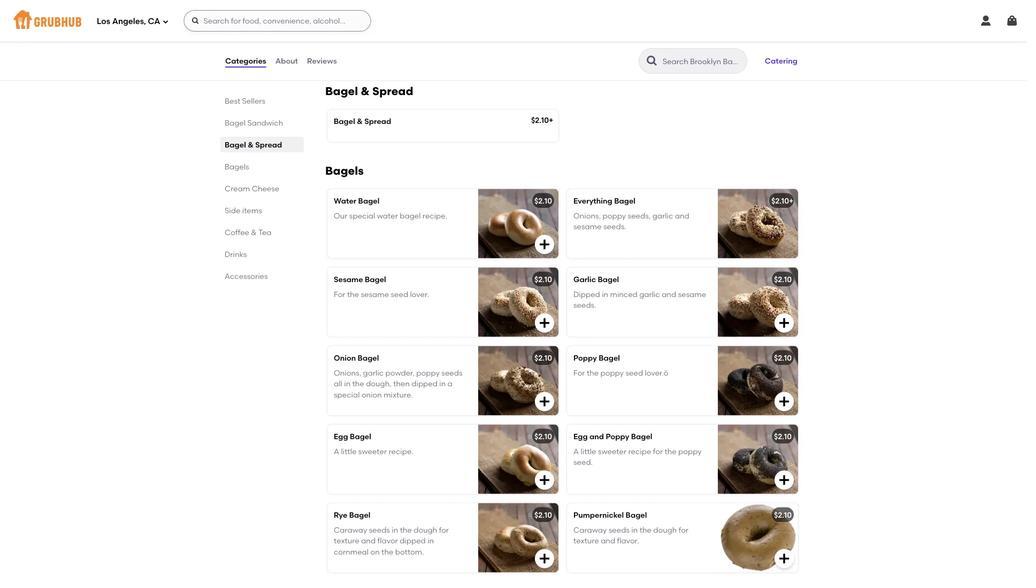 Task type: vqa. For each thing, say whether or not it's contained in the screenshot.


Task type: locate. For each thing, give the bounding box(es) containing it.
2 vertical spatial spread
[[255, 140, 282, 149]]

1 texture from the left
[[334, 537, 359, 546]]

for down sesame at the top
[[334, 290, 345, 299]]

0 horizontal spatial seeds
[[369, 526, 390, 535]]

sweeter down egg and poppy bagel
[[598, 447, 627, 456]]

the down "poppy bagel"
[[587, 369, 599, 378]]

egg up a little sweeter recipe.
[[334, 432, 348, 441]]

onions,
[[573, 211, 601, 221], [334, 369, 361, 378]]

cheese up coleslaw.
[[361, 15, 389, 24]]

sesame inside onions, poppy seeds, garlic and sesame seeds.
[[573, 222, 602, 231]]

dough inside caraway seeds in the dough for texture and flavor dipped in cornmeal on the bottom.
[[414, 526, 437, 535]]

1 vertical spatial cheese
[[334, 58, 361, 68]]

sandwich
[[614, 15, 649, 24]]

0 vertical spatial for
[[334, 290, 345, 299]]

egg up seed. at the right of the page
[[573, 432, 588, 441]]

dipped right 'then' at the left bottom of the page
[[412, 380, 438, 389]]

1 vertical spatial cream
[[225, 184, 250, 193]]

svg image for our special water bagel recipe.
[[538, 238, 551, 251]]

and right "minced"
[[662, 290, 676, 299]]

bagel
[[325, 85, 358, 98], [334, 117, 355, 126], [225, 118, 246, 127], [225, 140, 246, 149], [358, 196, 380, 205], [614, 196, 636, 205], [365, 275, 386, 284], [598, 275, 619, 284], [358, 354, 379, 363], [599, 354, 620, 363], [350, 432, 371, 441], [631, 432, 652, 441], [349, 511, 370, 520], [626, 511, 647, 520]]

sweeter for and
[[598, 447, 627, 456]]

egg and poppy bagel image
[[718, 425, 798, 495]]

1 vertical spatial special
[[334, 390, 360, 400]]

onions, up all
[[334, 369, 361, 378]]

jack down mustard, on the left of page
[[439, 26, 458, 35]]

seeds inside the caraway seeds in the dough for texture and flavor.
[[609, 526, 630, 535]]

avocado,
[[704, 15, 738, 24]]

the down flavor
[[381, 548, 393, 557]]

poppy inside onions, garlic powder, poppy seeds all in the dough, then dipped in a special onion mixture.
[[416, 369, 440, 378]]

a down 'egg bagel'
[[334, 447, 339, 456]]

0 horizontal spatial on
[[370, 548, 380, 557]]

$2.10 for dipped in minced garlic and sesame seeds.
[[774, 275, 792, 284]]

0 horizontal spatial seed
[[391, 290, 408, 299]]

the down pumpernickel bagel
[[640, 526, 652, 535]]

water bagel image
[[478, 189, 559, 259]]

2 vertical spatial cheese
[[252, 184, 279, 193]]

1 horizontal spatial texture
[[573, 537, 599, 546]]

onions, down the everything
[[573, 211, 601, 221]]

little
[[341, 447, 357, 456], [581, 447, 596, 456]]

1 vertical spatial onions,
[[334, 369, 361, 378]]

onions, poppy seeds, garlic and sesame seeds.
[[573, 211, 689, 231]]

a up seed. at the right of the page
[[573, 447, 579, 456]]

2 little from the left
[[581, 447, 596, 456]]

0 horizontal spatial cream
[[225, 184, 250, 193]]

and down avocado,
[[718, 26, 732, 35]]

special down all
[[334, 390, 360, 400]]

for inside caraway seeds in the dough for texture and flavor dipped in cornmeal on the bottom.
[[439, 526, 449, 535]]

1 horizontal spatial sesame
[[573, 222, 602, 231]]

egg
[[370, 26, 384, 35], [334, 432, 348, 441], [573, 432, 588, 441]]

rye
[[334, 511, 347, 520]]

in right flavor
[[428, 537, 434, 546]]

for for for the poppy seed lover.ö
[[573, 369, 585, 378]]

onion
[[362, 390, 382, 400]]

garlic bagel
[[573, 275, 619, 284]]

1 horizontal spatial a
[[573, 447, 579, 456]]

bagel & spread inside bagel & spread tab
[[225, 140, 282, 149]]

poppy bagel image
[[718, 346, 798, 416]]

0 horizontal spatial texture
[[334, 537, 359, 546]]

texture for caraway seeds in the dough for texture and flavor.
[[573, 537, 599, 546]]

coleslaw.
[[364, 37, 398, 46]]

0 vertical spatial spread
[[372, 85, 413, 98]]

0 vertical spatial a
[[762, 26, 767, 35]]

& inside tab
[[248, 140, 254, 149]]

0 vertical spatial garlic
[[653, 211, 673, 221]]

for the poppy seed lover.ö
[[573, 369, 668, 378]]

everything bagel image
[[718, 189, 798, 259]]

1 horizontal spatial dough
[[653, 526, 677, 535]]

peppers,
[[573, 26, 605, 35]]

0 horizontal spatial for
[[439, 526, 449, 535]]

dipped up bottom.
[[400, 537, 426, 546]]

svg image
[[1006, 14, 1019, 27], [191, 17, 200, 25], [162, 18, 169, 25], [538, 317, 551, 330]]

seed left lover.ö
[[626, 369, 643, 378]]

0 horizontal spatial egg
[[334, 432, 348, 441]]

on inside caraway seeds in the dough for texture and flavor dipped in cornmeal on the bottom.
[[370, 548, 380, 557]]

los
[[97, 17, 110, 26]]

seeds right powder,
[[442, 369, 463, 378]]

1 horizontal spatial for
[[653, 447, 663, 456]]

jack inside 'open face sandwich  with smashed avocado, onions, peppers, olives, tomatoes, jack cheese and topped a poached egg.'
[[670, 26, 688, 35]]

sesame for dipped
[[678, 290, 706, 299]]

1 vertical spatial on
[[370, 548, 380, 557]]

side
[[410, 26, 425, 35]]

olives,
[[607, 26, 629, 35]]

1 horizontal spatial jack
[[670, 26, 688, 35]]

1 vertical spatial seeds.
[[573, 301, 596, 310]]

caraway
[[334, 526, 367, 535], [573, 526, 607, 535]]

garlic inside dipped in minced garlic and sesame seeds.
[[639, 290, 660, 299]]

1 horizontal spatial a
[[762, 26, 767, 35]]

a inside a little sweeter recipe for the poppy seed.
[[573, 447, 579, 456]]

texture for caraway seeds in the dough for texture and flavor dipped in cornmeal on the bottom.
[[334, 537, 359, 546]]

0 horizontal spatial caraway
[[334, 526, 367, 535]]

on down coleslaw.
[[380, 48, 389, 57]]

seeds. inside onions, poppy seeds, garlic and sesame seeds.
[[603, 222, 626, 231]]

dough
[[414, 526, 437, 535], [653, 526, 677, 535]]

bagels tab
[[225, 161, 300, 172]]

a little sweeter recipe.
[[334, 447, 413, 456]]

1 a from the left
[[334, 447, 339, 456]]

spread
[[372, 85, 413, 98], [365, 117, 391, 126], [255, 140, 282, 149]]

sweeter down 'egg bagel'
[[358, 447, 387, 456]]

1 vertical spatial a
[[448, 380, 453, 389]]

and inside dipped in minced garlic and sesame seeds.
[[662, 290, 676, 299]]

0 horizontal spatial jack
[[439, 26, 458, 35]]

onions, inside onions, poppy seeds, garlic and sesame seeds.
[[573, 211, 601, 221]]

2 horizontal spatial for
[[679, 526, 689, 535]]

0 vertical spatial dipped
[[412, 380, 438, 389]]

2 sweeter from the left
[[598, 447, 627, 456]]

cream up side
[[225, 184, 250, 193]]

coffee
[[225, 228, 249, 237]]

0 horizontal spatial little
[[341, 447, 357, 456]]

0 vertical spatial recipe.
[[423, 211, 447, 221]]

the inside onions, garlic powder, poppy seeds all in the dough, then dipped in a special onion mixture.
[[352, 380, 364, 389]]

in right all
[[344, 380, 351, 389]]

2 horizontal spatial seeds
[[609, 526, 630, 535]]

$2.10 for a little sweeter recipe for the poppy seed.
[[774, 432, 792, 441]]

for inside a little sweeter recipe for the poppy seed.
[[653, 447, 663, 456]]

bagel sandwich - pastrami image
[[478, 0, 559, 62]]

seeds up flavor.
[[609, 526, 630, 535]]

texture inside caraway seeds in the dough for texture and flavor dipped in cornmeal on the bottom.
[[334, 537, 359, 546]]

0 horizontal spatial onions,
[[334, 369, 361, 378]]

seed left lover.
[[391, 290, 408, 299]]

1 vertical spatial dipped
[[400, 537, 426, 546]]

and left flavor
[[361, 537, 376, 546]]

powder,
[[385, 369, 415, 378]]

drinks
[[225, 250, 247, 259]]

little for bagel
[[341, 447, 357, 456]]

bagel & spread tab
[[225, 139, 300, 150]]

1 horizontal spatial $2.10 +
[[771, 196, 794, 205]]

little up seed. at the right of the page
[[581, 447, 596, 456]]

side
[[225, 206, 240, 215]]

1 vertical spatial poppy
[[606, 432, 629, 441]]

a down onions,
[[762, 26, 767, 35]]

bagels up water
[[325, 164, 364, 178]]

special
[[349, 211, 375, 221], [334, 390, 360, 400]]

jack down smashed
[[670, 26, 688, 35]]

pumpernickel bagel
[[573, 511, 647, 520]]

0 horizontal spatial bagels
[[225, 162, 249, 171]]

sandwich
[[247, 118, 283, 127]]

coffee & tea
[[225, 228, 272, 237]]

cream cheese with dijon mustard, pastrami, egg sunny side up, jack cheese, coleslaw. we recommend to be served on our jalapeno cheese bagel. button
[[327, 0, 559, 68]]

sesame
[[573, 222, 602, 231], [361, 290, 389, 299], [678, 290, 706, 299]]

cream inside cream cheese with dijon mustard, pastrami, egg sunny side up, jack cheese, coleslaw. we recommend to be served on our jalapeno cheese bagel.
[[334, 15, 359, 24]]

and left flavor.
[[601, 537, 615, 546]]

0 vertical spatial +
[[549, 116, 553, 125]]

smashed
[[669, 15, 702, 24]]

sesame inside dipped in minced garlic and sesame seeds.
[[678, 290, 706, 299]]

svg image for a little sweeter recipe for the poppy seed.
[[778, 474, 791, 487]]

caraway inside the caraway seeds in the dough for texture and flavor.
[[573, 526, 607, 535]]

caraway inside caraway seeds in the dough for texture and flavor dipped in cornmeal on the bottom.
[[334, 526, 367, 535]]

jack for up,
[[439, 26, 458, 35]]

onions, for all
[[334, 369, 361, 378]]

open
[[573, 15, 594, 24]]

special down water bagel
[[349, 211, 375, 221]]

in up flavor.
[[631, 526, 638, 535]]

items
[[242, 206, 262, 215]]

and right seeds,
[[675, 211, 689, 221]]

0 horizontal spatial seeds.
[[573, 301, 596, 310]]

for for caraway seeds in the dough for texture and flavor dipped in cornmeal on the bottom.
[[439, 526, 449, 535]]

accessories tab
[[225, 271, 300, 282]]

0 horizontal spatial a
[[334, 447, 339, 456]]

a inside onions, garlic powder, poppy seeds all in the dough, then dipped in a special onion mixture.
[[448, 380, 453, 389]]

our
[[391, 48, 403, 57]]

catering
[[765, 56, 798, 65]]

1 horizontal spatial on
[[380, 48, 389, 57]]

2 horizontal spatial sesame
[[678, 290, 706, 299]]

1 vertical spatial +
[[789, 196, 794, 205]]

garlic right "minced"
[[639, 290, 660, 299]]

onions,
[[740, 15, 766, 24]]

onion
[[334, 354, 356, 363]]

egg bagel
[[334, 432, 371, 441]]

+
[[549, 116, 553, 125], [789, 196, 794, 205]]

little inside a little sweeter recipe for the poppy seed.
[[581, 447, 596, 456]]

seeds. inside dipped in minced garlic and sesame seeds.
[[573, 301, 596, 310]]

seeds. for dipped
[[573, 301, 596, 310]]

seed
[[391, 290, 408, 299], [626, 369, 643, 378]]

2 a from the left
[[573, 447, 579, 456]]

texture up cornmeal
[[334, 537, 359, 546]]

the right recipe
[[665, 447, 677, 456]]

poppy right powder,
[[416, 369, 440, 378]]

garlic inside onions, garlic powder, poppy seeds all in the dough, then dipped in a special onion mixture.
[[363, 369, 384, 378]]

0 horizontal spatial a
[[448, 380, 453, 389]]

the
[[347, 290, 359, 299], [587, 369, 599, 378], [352, 380, 364, 389], [665, 447, 677, 456], [400, 526, 412, 535], [640, 526, 652, 535], [381, 548, 393, 557]]

garlic
[[653, 211, 673, 221], [639, 290, 660, 299], [363, 369, 384, 378]]

open face sandwich  with smashed avocado, onions, peppers, olives, tomatoes, jack cheese and topped a poached egg. button
[[567, 0, 798, 62]]

seeds. down everything bagel
[[603, 222, 626, 231]]

poppy inside a little sweeter recipe for the poppy seed.
[[678, 447, 702, 456]]

poppy up recipe
[[606, 432, 629, 441]]

sweeter
[[358, 447, 387, 456], [598, 447, 627, 456]]

bagel sandwich
[[225, 118, 283, 127]]

onions, for sesame
[[573, 211, 601, 221]]

texture
[[334, 537, 359, 546], [573, 537, 599, 546]]

2 vertical spatial garlic
[[363, 369, 384, 378]]

for
[[334, 290, 345, 299], [573, 369, 585, 378]]

all
[[334, 380, 342, 389]]

poppy down everything bagel
[[603, 211, 626, 221]]

1 jack from the left
[[439, 26, 458, 35]]

0 vertical spatial seed
[[391, 290, 408, 299]]

open face sandwich  with smashed avocado, onions, peppers, olives, tomatoes, jack cheese and topped a poached egg.
[[573, 15, 767, 46]]

0 horizontal spatial for
[[334, 290, 345, 299]]

1 horizontal spatial +
[[789, 196, 794, 205]]

1 horizontal spatial seeds.
[[603, 222, 626, 231]]

svg image for caraway seeds in the dough for texture and flavor.
[[778, 553, 791, 566]]

2 jack from the left
[[670, 26, 688, 35]]

cheese for cream cheese
[[252, 184, 279, 193]]

dough inside the caraway seeds in the dough for texture and flavor.
[[653, 526, 677, 535]]

1 dough from the left
[[414, 526, 437, 535]]

2 caraway from the left
[[573, 526, 607, 535]]

reviews button
[[307, 42, 337, 80]]

cream for cream cheese with dijon mustard, pastrami, egg sunny side up, jack cheese, coleslaw. we recommend to be served on our jalapeno cheese bagel.
[[334, 15, 359, 24]]

jack inside cream cheese with dijon mustard, pastrami, egg sunny side up, jack cheese, coleslaw. we recommend to be served on our jalapeno cheese bagel.
[[439, 26, 458, 35]]

caraway down pumpernickel
[[573, 526, 607, 535]]

$2.10 for onions, garlic powder, poppy seeds all in the dough, then dipped in a special onion mixture.
[[534, 354, 552, 363]]

cheese for cream cheese with dijon mustard, pastrami, egg sunny side up, jack cheese, coleslaw. we recommend to be served on our jalapeno cheese bagel.
[[361, 15, 389, 24]]

2 vertical spatial bagel & spread
[[225, 140, 282, 149]]

0 vertical spatial special
[[349, 211, 375, 221]]

dough for caraway seeds in the dough for texture and flavor.
[[653, 526, 677, 535]]

1 horizontal spatial cream
[[334, 15, 359, 24]]

1 horizontal spatial little
[[581, 447, 596, 456]]

0 horizontal spatial $2.10 +
[[531, 116, 553, 125]]

sweeter inside a little sweeter recipe for the poppy seed.
[[598, 447, 627, 456]]

in up flavor
[[392, 526, 398, 535]]

bagels inside tab
[[225, 162, 249, 171]]

poppy up for the poppy seed lover.ö
[[573, 354, 597, 363]]

seeds for caraway seeds in the dough for texture and flavor dipped in cornmeal on the bottom.
[[369, 526, 390, 535]]

seed for lover.ö
[[626, 369, 643, 378]]

1 little from the left
[[341, 447, 357, 456]]

0 vertical spatial cream
[[334, 15, 359, 24]]

a for a little sweeter recipe.
[[334, 447, 339, 456]]

mixture.
[[384, 390, 413, 400]]

pumpernickel bagel image
[[718, 504, 798, 573]]

1 vertical spatial for
[[573, 369, 585, 378]]

svg image inside 'main navigation' navigation
[[980, 14, 992, 27]]

a
[[762, 26, 767, 35], [448, 380, 453, 389]]

seeds for caraway seeds in the dough for texture and flavor.
[[609, 526, 630, 535]]

sweeter for bagel
[[358, 447, 387, 456]]

for inside the caraway seeds in the dough for texture and flavor.
[[679, 526, 689, 535]]

0 vertical spatial seeds.
[[603, 222, 626, 231]]

1 vertical spatial seed
[[626, 369, 643, 378]]

cream inside tab
[[225, 184, 250, 193]]

a right 'then' at the left bottom of the page
[[448, 380, 453, 389]]

2 horizontal spatial egg
[[573, 432, 588, 441]]

about
[[275, 56, 298, 65]]

on down flavor
[[370, 548, 380, 557]]

1 vertical spatial $2.10 +
[[771, 196, 794, 205]]

bagels up cream cheese
[[225, 162, 249, 171]]

everything
[[573, 196, 612, 205]]

cheese inside tab
[[252, 184, 279, 193]]

1 horizontal spatial seed
[[626, 369, 643, 378]]

and inside 'open face sandwich  with smashed avocado, onions, peppers, olives, tomatoes, jack cheese and topped a poached egg.'
[[718, 26, 732, 35]]

on
[[380, 48, 389, 57], [370, 548, 380, 557]]

cream up pastrami,
[[334, 15, 359, 24]]

texture down pumpernickel
[[573, 537, 599, 546]]

2 texture from the left
[[573, 537, 599, 546]]

1 caraway from the left
[[334, 526, 367, 535]]

seeds up flavor
[[369, 526, 390, 535]]

dipped
[[412, 380, 438, 389], [400, 537, 426, 546]]

cheese up side items tab
[[252, 184, 279, 193]]

for
[[653, 447, 663, 456], [439, 526, 449, 535], [679, 526, 689, 535]]

1 horizontal spatial sweeter
[[598, 447, 627, 456]]

garlic right seeds,
[[653, 211, 673, 221]]

cream
[[334, 15, 359, 24], [225, 184, 250, 193]]

best sellers tab
[[225, 95, 300, 106]]

svg image for onions, garlic powder, poppy seeds all in the dough, then dipped in a special onion mixture.
[[538, 396, 551, 408]]

texture inside the caraway seeds in the dough for texture and flavor.
[[573, 537, 599, 546]]

1 horizontal spatial for
[[573, 369, 585, 378]]

0 horizontal spatial recipe.
[[389, 447, 413, 456]]

1 horizontal spatial seeds
[[442, 369, 463, 378]]

caraway down rye bagel
[[334, 526, 367, 535]]

the up bottom.
[[400, 526, 412, 535]]

the up onion
[[352, 380, 364, 389]]

1 horizontal spatial onions,
[[573, 211, 601, 221]]

garlic for minced
[[639, 290, 660, 299]]

seeds. down 'dipped'
[[573, 301, 596, 310]]

for down "poppy bagel"
[[573, 369, 585, 378]]

in down garlic bagel
[[602, 290, 608, 299]]

seeds inside caraway seeds in the dough for texture and flavor dipped in cornmeal on the bottom.
[[369, 526, 390, 535]]

1 horizontal spatial bagels
[[325, 164, 364, 178]]

little down 'egg bagel'
[[341, 447, 357, 456]]

with
[[650, 15, 667, 24]]

and inside caraway seeds in the dough for texture and flavor dipped in cornmeal on the bottom.
[[361, 537, 376, 546]]

$2.10
[[531, 116, 549, 125], [534, 196, 552, 205], [771, 196, 789, 205], [534, 275, 552, 284], [774, 275, 792, 284], [534, 354, 552, 363], [774, 354, 792, 363], [534, 432, 552, 441], [774, 432, 792, 441], [534, 511, 552, 520], [774, 511, 792, 520]]

0 horizontal spatial +
[[549, 116, 553, 125]]

0 vertical spatial on
[[380, 48, 389, 57]]

0 horizontal spatial dough
[[414, 526, 437, 535]]

garlic inside onions, poppy seeds, garlic and sesame seeds.
[[653, 211, 673, 221]]

0 vertical spatial cheese
[[361, 15, 389, 24]]

1 sweeter from the left
[[358, 447, 387, 456]]

garlic up 'dough,'
[[363, 369, 384, 378]]

1 horizontal spatial egg
[[370, 26, 384, 35]]

bagels
[[225, 162, 249, 171], [325, 164, 364, 178]]

cheese down be
[[334, 58, 361, 68]]

then
[[393, 380, 410, 389]]

2 dough from the left
[[653, 526, 677, 535]]

1 vertical spatial garlic
[[639, 290, 660, 299]]

flavor.
[[617, 537, 639, 546]]

poppy right recipe
[[678, 447, 702, 456]]

onions, inside onions, garlic powder, poppy seeds all in the dough, then dipped in a special onion mixture.
[[334, 369, 361, 378]]

svg image
[[980, 14, 992, 27], [538, 238, 551, 251], [778, 317, 791, 330], [538, 396, 551, 408], [778, 396, 791, 408], [538, 474, 551, 487], [778, 474, 791, 487], [538, 553, 551, 566], [778, 553, 791, 566]]

1 horizontal spatial caraway
[[573, 526, 607, 535]]

seeds,
[[628, 211, 651, 221]]

egg up coleslaw.
[[370, 26, 384, 35]]

0 vertical spatial poppy
[[573, 354, 597, 363]]

0 vertical spatial onions,
[[573, 211, 601, 221]]

0 horizontal spatial sweeter
[[358, 447, 387, 456]]

lover.ö
[[645, 369, 668, 378]]



Task type: describe. For each thing, give the bounding box(es) containing it.
Search for food, convenience, alcohol... search field
[[184, 10, 371, 32]]

water
[[334, 196, 356, 205]]

we
[[400, 37, 412, 46]]

cream cheese
[[225, 184, 279, 193]]

svg image for for the poppy seed lover.ö
[[778, 396, 791, 408]]

face
[[596, 15, 612, 24]]

served
[[354, 48, 378, 57]]

sellers
[[242, 96, 265, 105]]

and inside the caraway seeds in the dough for texture and flavor.
[[601, 537, 615, 546]]

$2.10 for caraway seeds in the dough for texture and flavor.
[[774, 511, 792, 520]]

dough,
[[366, 380, 391, 389]]

egg and poppy bagel
[[573, 432, 652, 441]]

spread inside tab
[[255, 140, 282, 149]]

Search Brooklyn Bagel Bakery search field
[[662, 56, 744, 66]]

about button
[[275, 42, 299, 80]]

for the sesame seed lover.
[[334, 290, 429, 299]]

1 horizontal spatial poppy
[[606, 432, 629, 441]]

cheese
[[690, 26, 716, 35]]

bagel.
[[363, 58, 386, 68]]

sesame bagel image
[[478, 268, 559, 337]]

cheese,
[[334, 37, 362, 46]]

coffee & tea tab
[[225, 227, 300, 238]]

mustard,
[[427, 15, 459, 24]]

seeds inside onions, garlic powder, poppy seeds all in the dough, then dipped in a special onion mixture.
[[442, 369, 463, 378]]

sesame for onions,
[[573, 222, 602, 231]]

egg bagel image
[[478, 425, 559, 495]]

bagel
[[400, 211, 421, 221]]

caraway seeds in the dough for texture and flavor.
[[573, 526, 689, 546]]

caraway for rye
[[334, 526, 367, 535]]

los angeles, ca
[[97, 17, 160, 26]]

pumpernickel
[[573, 511, 624, 520]]

ca
[[148, 17, 160, 26]]

poppy bagel
[[573, 354, 620, 363]]

bagel sandwich tab
[[225, 117, 300, 128]]

flavor
[[377, 537, 398, 546]]

our special water bagel recipe.
[[334, 211, 447, 221]]

svg image for caraway seeds in the dough for texture and flavor dipped in cornmeal on the bottom.
[[538, 553, 551, 566]]

$2.10 for for the poppy seed lover.ö
[[774, 354, 792, 363]]

lover.
[[410, 290, 429, 299]]

svg image for a little sweeter recipe.
[[538, 474, 551, 487]]

pastrami,
[[334, 26, 368, 35]]

angeles,
[[112, 17, 146, 26]]

in inside the caraway seeds in the dough for texture and flavor.
[[631, 526, 638, 535]]

best
[[225, 96, 240, 105]]

everything bagel
[[573, 196, 636, 205]]

sunny
[[386, 26, 408, 35]]

$2.10 for our special water bagel recipe.
[[534, 196, 552, 205]]

egg for egg and poppy bagel
[[573, 432, 588, 441]]

reviews
[[307, 56, 337, 65]]

sesame
[[334, 275, 363, 284]]

1 vertical spatial spread
[[365, 117, 391, 126]]

garlic for seeds,
[[653, 211, 673, 221]]

categories button
[[225, 42, 267, 80]]

egg for egg bagel
[[334, 432, 348, 441]]

a for a little sweeter recipe for the poppy seed.
[[573, 447, 579, 456]]

onion bagel image
[[478, 346, 559, 416]]

cream for cream cheese
[[225, 184, 250, 193]]

search icon image
[[646, 55, 658, 67]]

tea
[[258, 228, 272, 237]]

water
[[377, 211, 398, 221]]

and up seed. at the right of the page
[[590, 432, 604, 441]]

with
[[390, 15, 406, 24]]

cornmeal
[[334, 548, 369, 557]]

poppy inside onions, poppy seeds, garlic and sesame seeds.
[[603, 211, 626, 221]]

in right 'then' at the left bottom of the page
[[439, 380, 446, 389]]

dough for caraway seeds in the dough for texture and flavor dipped in cornmeal on the bottom.
[[414, 526, 437, 535]]

0 vertical spatial bagel & spread
[[325, 85, 413, 98]]

1 vertical spatial recipe.
[[389, 447, 413, 456]]

tomatoes,
[[631, 26, 668, 35]]

recipe
[[628, 447, 651, 456]]

1 vertical spatial bagel & spread
[[334, 117, 391, 126]]

caraway seeds in the dough for texture and flavor dipped in cornmeal on the bottom.
[[334, 526, 449, 557]]

a little sweeter recipe for the poppy seed.
[[573, 447, 702, 467]]

jack for tomatoes,
[[670, 26, 688, 35]]

and inside onions, poppy seeds, garlic and sesame seeds.
[[675, 211, 689, 221]]

side items tab
[[225, 205, 300, 216]]

a inside 'open face sandwich  with smashed avocado, onions, peppers, olives, tomatoes, jack cheese and topped a poached egg.'
[[762, 26, 767, 35]]

best sellers
[[225, 96, 265, 105]]

cream cheese with dijon mustard, pastrami, egg sunny side up, jack cheese, coleslaw. we recommend to be served on our jalapeno cheese bagel.
[[334, 15, 459, 68]]

egg.
[[608, 37, 624, 46]]

onion bagel
[[334, 354, 379, 363]]

bottom.
[[395, 548, 424, 557]]

1 horizontal spatial recipe.
[[423, 211, 447, 221]]

special inside onions, garlic powder, poppy seeds all in the dough, then dipped in a special onion mixture.
[[334, 390, 360, 400]]

up,
[[426, 26, 438, 35]]

for for caraway seeds in the dough for texture and flavor.
[[679, 526, 689, 535]]

main navigation navigation
[[0, 0, 1027, 42]]

seeds. for onions,
[[603, 222, 626, 231]]

dipped in minced garlic and sesame seeds.
[[573, 290, 706, 310]]

svg image for dipped in minced garlic and sesame seeds.
[[778, 317, 791, 330]]

recommend
[[414, 37, 458, 46]]

0 vertical spatial $2.10 +
[[531, 116, 553, 125]]

minced
[[610, 290, 638, 299]]

drinks tab
[[225, 249, 300, 260]]

& inside 'tab'
[[251, 228, 257, 237]]

egg inside cream cheese with dijon mustard, pastrami, egg sunny side up, jack cheese, coleslaw. we recommend to be served on our jalapeno cheese bagel.
[[370, 26, 384, 35]]

on inside cream cheese with dijon mustard, pastrami, egg sunny side up, jack cheese, coleslaw. we recommend to be served on our jalapeno cheese bagel.
[[380, 48, 389, 57]]

categories
[[225, 56, 266, 65]]

side items
[[225, 206, 262, 215]]

catering button
[[760, 49, 802, 73]]

0 horizontal spatial poppy
[[573, 354, 597, 363]]

cream cheese tab
[[225, 183, 300, 194]]

in inside dipped in minced garlic and sesame seeds.
[[602, 290, 608, 299]]

topped
[[734, 26, 761, 35]]

$2.10 for for the sesame seed lover.
[[534, 275, 552, 284]]

caraway for pumpernickel
[[573, 526, 607, 535]]

seed for lover.
[[391, 290, 408, 299]]

0 horizontal spatial sesame
[[361, 290, 389, 299]]

accessories
[[225, 272, 268, 281]]

dipped inside caraway seeds in the dough for texture and flavor dipped in cornmeal on the bottom.
[[400, 537, 426, 546]]

$2.10 for caraway seeds in the dough for texture and flavor dipped in cornmeal on the bottom.
[[534, 511, 552, 520]]

rye bagel
[[334, 511, 370, 520]]

rye bagel image
[[478, 504, 559, 573]]

dipped inside onions, garlic powder, poppy seeds all in the dough, then dipped in a special onion mixture.
[[412, 380, 438, 389]]

for for for the sesame seed lover.
[[334, 290, 345, 299]]

garlic bagel image
[[718, 268, 798, 337]]

poached
[[573, 37, 606, 46]]

dijon
[[407, 15, 426, 24]]

our
[[334, 211, 347, 221]]

the inside the caraway seeds in the dough for texture and flavor.
[[640, 526, 652, 535]]

garlic
[[573, 275, 596, 284]]

the inside a little sweeter recipe for the poppy seed.
[[665, 447, 677, 456]]

poppy down "poppy bagel"
[[600, 369, 624, 378]]

be
[[343, 48, 352, 57]]

little for and
[[581, 447, 596, 456]]

the down sesame at the top
[[347, 290, 359, 299]]

jalapeno
[[405, 48, 440, 57]]

sesame bagel
[[334, 275, 386, 284]]

water bagel
[[334, 196, 380, 205]]

$2.10 for a little sweeter recipe.
[[534, 432, 552, 441]]



